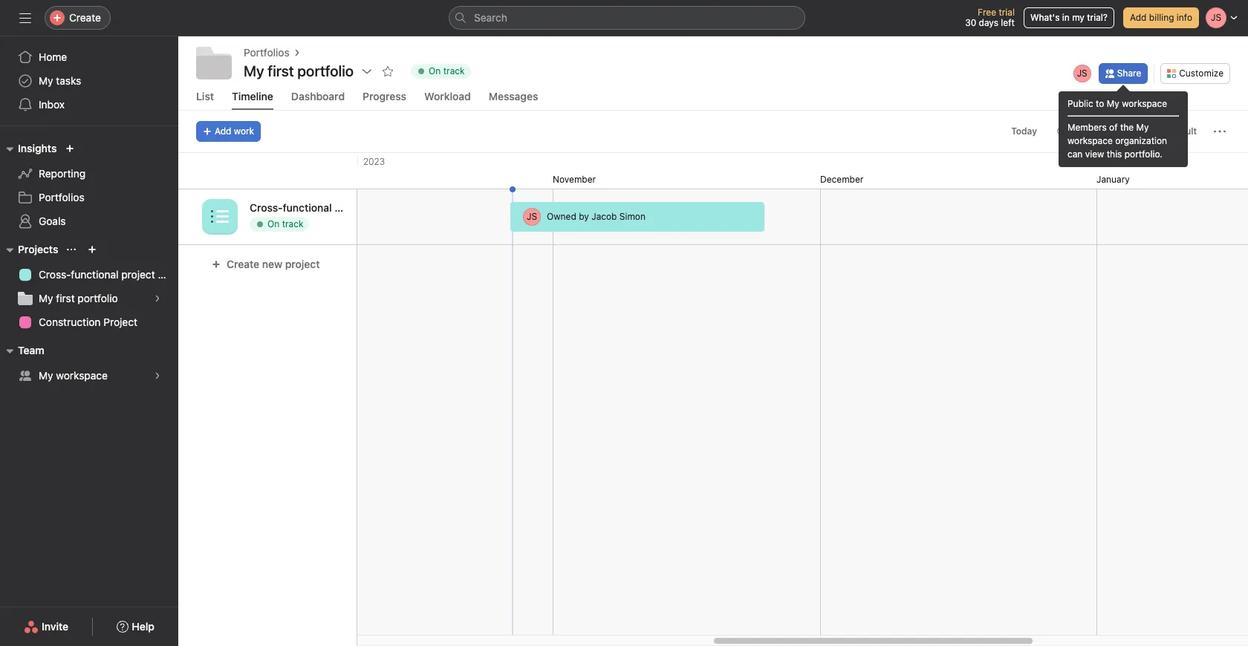 Task type: vqa. For each thing, say whether or not it's contained in the screenshot.
JS to the top
yes



Task type: locate. For each thing, give the bounding box(es) containing it.
add billing info button
[[1124, 7, 1199, 28]]

0 vertical spatial plan
[[372, 201, 393, 214]]

0 horizontal spatial on track
[[268, 218, 303, 230]]

more actions image
[[1214, 126, 1226, 137]]

functional up portfolio
[[71, 268, 119, 281]]

js up the public
[[1077, 67, 1088, 78]]

color:
[[1138, 126, 1164, 137]]

0 horizontal spatial js
[[527, 211, 537, 222]]

1 vertical spatial add
[[215, 126, 231, 137]]

1 vertical spatial create
[[227, 258, 259, 270]]

my up organization at the right
[[1137, 122, 1149, 133]]

1 horizontal spatial create
[[227, 258, 259, 270]]

on track
[[429, 65, 465, 77], [268, 218, 303, 230]]

cross-
[[250, 201, 283, 214], [39, 268, 71, 281]]

0 vertical spatial js
[[1077, 67, 1088, 78]]

plan up see details, my first portfolio icon
[[158, 268, 178, 281]]

functional
[[283, 201, 332, 214], [71, 268, 119, 281]]

by
[[579, 211, 589, 222]]

portfolios up my first portfolio
[[244, 46, 290, 59]]

1 horizontal spatial project
[[285, 258, 320, 270]]

inbox link
[[9, 93, 169, 117]]

messages link
[[489, 90, 538, 110]]

create new project button
[[202, 251, 330, 278]]

show options, current sort, top image
[[67, 245, 76, 254]]

1 horizontal spatial portfolios
[[244, 46, 290, 59]]

cross- up first
[[39, 268, 71, 281]]

create up home link
[[69, 11, 101, 24]]

js left owned
[[527, 211, 537, 222]]

1 horizontal spatial on
[[429, 65, 441, 77]]

insights element
[[0, 135, 178, 236]]

create for create
[[69, 11, 101, 24]]

help
[[132, 620, 155, 633]]

today button
[[1005, 121, 1044, 142]]

create inside dropdown button
[[69, 11, 101, 24]]

what's in my trial? button
[[1024, 7, 1115, 28]]

0 horizontal spatial functional
[[71, 268, 119, 281]]

1 horizontal spatial portfolios link
[[244, 45, 290, 61]]

my
[[1072, 12, 1085, 23]]

1 horizontal spatial add
[[1130, 12, 1147, 23]]

1 vertical spatial cross-functional project plan
[[39, 268, 178, 281]]

on up create new project
[[268, 218, 280, 230]]

1 vertical spatial on
[[268, 218, 280, 230]]

create button
[[45, 6, 111, 30]]

1 horizontal spatial js
[[1077, 67, 1088, 78]]

my up 'timeline'
[[244, 62, 264, 80]]

0 horizontal spatial add
[[215, 126, 231, 137]]

1 vertical spatial functional
[[71, 268, 119, 281]]

on
[[429, 65, 441, 77], [268, 218, 280, 230]]

portfolios inside 'insights' element
[[39, 191, 84, 204]]

today
[[1012, 126, 1037, 137]]

my down team
[[39, 369, 53, 382]]

on track button
[[404, 61, 477, 82]]

0 horizontal spatial cross-functional project plan
[[39, 268, 178, 281]]

members of the my workspace organization can view this portfolio.
[[1068, 122, 1167, 160]]

cross-functional project plan
[[250, 201, 393, 214], [39, 268, 178, 281]]

search button
[[449, 6, 806, 30]]

1 horizontal spatial functional
[[283, 201, 332, 214]]

my first portfolio
[[39, 292, 118, 305]]

30
[[965, 17, 977, 28]]

my first portfolio link
[[9, 287, 169, 311]]

add inside button
[[215, 126, 231, 137]]

members
[[1068, 122, 1107, 133]]

my left first
[[39, 292, 53, 305]]

cross- right list image
[[250, 201, 283, 214]]

tooltip
[[1059, 87, 1188, 167]]

help button
[[107, 614, 164, 641]]

left
[[1001, 17, 1015, 28]]

1 horizontal spatial cross-
[[250, 201, 283, 214]]

add inside button
[[1130, 12, 1147, 23]]

project for the create new project button
[[285, 258, 320, 270]]

of
[[1110, 122, 1118, 133]]

1 horizontal spatial cross-functional project plan
[[250, 201, 393, 214]]

my for my first portfolio
[[244, 62, 264, 80]]

workspace down construction project link
[[56, 369, 108, 382]]

add
[[1130, 12, 1147, 23], [215, 126, 231, 137]]

workspace inside members of the my workspace organization can view this portfolio.
[[1068, 135, 1113, 146]]

portfolios down reporting
[[39, 191, 84, 204]]

cross-functional project plan down 2023
[[250, 201, 393, 214]]

my first portfolio
[[244, 62, 354, 80]]

my
[[244, 62, 264, 80], [39, 74, 53, 87], [1107, 98, 1120, 109], [1137, 122, 1149, 133], [39, 292, 53, 305], [39, 369, 53, 382]]

on track up workload
[[429, 65, 465, 77]]

0 horizontal spatial workspace
[[56, 369, 108, 382]]

november
[[553, 174, 596, 185]]

functional inside projects element
[[71, 268, 119, 281]]

view
[[1085, 149, 1104, 160]]

add left billing
[[1130, 12, 1147, 23]]

0 horizontal spatial portfolios
[[39, 191, 84, 204]]

0 vertical spatial workspace
[[1122, 98, 1167, 109]]

track up create new project
[[282, 218, 303, 230]]

organization
[[1116, 135, 1167, 146]]

september
[[9, 174, 55, 185]]

messages
[[489, 90, 538, 103]]

add for add billing info
[[1130, 12, 1147, 23]]

project for cross-functional project plan link
[[121, 268, 155, 281]]

project up see details, my first portfolio icon
[[121, 268, 155, 281]]

0 horizontal spatial create
[[69, 11, 101, 24]]

1 horizontal spatial on track
[[429, 65, 465, 77]]

track
[[443, 65, 465, 77], [282, 218, 303, 230]]

1 horizontal spatial track
[[443, 65, 465, 77]]

0 vertical spatial add
[[1130, 12, 1147, 23]]

on track inside on track 'popup button'
[[429, 65, 465, 77]]

1 vertical spatial track
[[282, 218, 303, 230]]

insights button
[[0, 140, 57, 158]]

owned by jacob simon
[[547, 211, 646, 222]]

project inside button
[[285, 258, 320, 270]]

track up workload
[[443, 65, 465, 77]]

trial
[[999, 7, 1015, 18]]

functional up create new project
[[283, 201, 332, 214]]

1 vertical spatial workspace
[[1068, 135, 1113, 146]]

0 horizontal spatial cross-
[[39, 268, 71, 281]]

0 vertical spatial create
[[69, 11, 101, 24]]

cross-functional project plan up portfolio
[[39, 268, 178, 281]]

goals link
[[9, 210, 169, 233]]

1 vertical spatial plan
[[158, 268, 178, 281]]

owned
[[547, 211, 576, 222]]

js
[[1077, 67, 1088, 78], [527, 211, 537, 222]]

reporting link
[[9, 162, 169, 186]]

0 horizontal spatial portfolios link
[[9, 186, 169, 210]]

1 vertical spatial portfolios
[[39, 191, 84, 204]]

my inside members of the my workspace organization can view this portfolio.
[[1137, 122, 1149, 133]]

on up workload
[[429, 65, 441, 77]]

projects button
[[0, 241, 58, 259]]

new image
[[66, 144, 75, 153]]

project right new
[[285, 258, 320, 270]]

2 horizontal spatial project
[[335, 201, 369, 214]]

project down 2023
[[335, 201, 369, 214]]

my left the tasks
[[39, 74, 53, 87]]

1 vertical spatial on track
[[268, 218, 303, 230]]

create
[[69, 11, 101, 24], [227, 258, 259, 270]]

dashboard
[[291, 90, 345, 103]]

0 horizontal spatial plan
[[158, 268, 178, 281]]

plan down 2023
[[372, 201, 393, 214]]

hide sidebar image
[[19, 12, 31, 24]]

list image
[[211, 208, 229, 226]]

1 vertical spatial cross-
[[39, 268, 71, 281]]

plan
[[372, 201, 393, 214], [158, 268, 178, 281]]

create left new
[[227, 258, 259, 270]]

show options image
[[361, 65, 373, 77]]

0 vertical spatial on
[[429, 65, 441, 77]]

create inside button
[[227, 258, 259, 270]]

portfolios link down reporting
[[9, 186, 169, 210]]

dashboard link
[[291, 90, 345, 110]]

workspace up 'color:'
[[1122, 98, 1167, 109]]

1 horizontal spatial plan
[[372, 201, 393, 214]]

0 horizontal spatial project
[[121, 268, 155, 281]]

0 vertical spatial on track
[[429, 65, 465, 77]]

0 vertical spatial track
[[443, 65, 465, 77]]

project
[[335, 201, 369, 214], [285, 258, 320, 270], [121, 268, 155, 281]]

my inside projects element
[[39, 292, 53, 305]]

tasks
[[56, 74, 81, 87]]

portfolios link
[[244, 45, 290, 61], [9, 186, 169, 210]]

days
[[979, 17, 999, 28]]

portfolios link up my first portfolio
[[244, 45, 290, 61]]

add left work
[[215, 126, 231, 137]]

my inside teams element
[[39, 369, 53, 382]]

workspace down members
[[1068, 135, 1113, 146]]

0 vertical spatial cross-functional project plan
[[250, 201, 393, 214]]

team button
[[0, 342, 44, 360]]

search list box
[[449, 6, 806, 30]]

first portfolio
[[268, 62, 354, 80]]

add for add work
[[215, 126, 231, 137]]

2 vertical spatial workspace
[[56, 369, 108, 382]]

can
[[1068, 149, 1083, 160]]

my inside 'link'
[[39, 74, 53, 87]]

0 vertical spatial portfolios link
[[244, 45, 290, 61]]

trial?
[[1087, 12, 1108, 23]]

portfolio.
[[1125, 149, 1163, 160]]

on track up create new project
[[268, 218, 303, 230]]

my for my workspace
[[39, 369, 53, 382]]

global element
[[0, 36, 178, 126]]

1 horizontal spatial workspace
[[1068, 135, 1113, 146]]

default
[[1166, 126, 1197, 137]]



Task type: describe. For each thing, give the bounding box(es) containing it.
0 horizontal spatial on
[[268, 218, 280, 230]]

0 vertical spatial cross-
[[250, 201, 283, 214]]

add billing info
[[1130, 12, 1193, 23]]

jacob
[[592, 211, 617, 222]]

new
[[262, 258, 282, 270]]

my tasks
[[39, 74, 81, 87]]

2024 january
[[1097, 156, 1130, 185]]

what's
[[1031, 12, 1060, 23]]

1 vertical spatial js
[[527, 211, 537, 222]]

new project or portfolio image
[[88, 245, 97, 254]]

inbox
[[39, 98, 65, 111]]

add work
[[215, 126, 254, 137]]

2023 september
[[9, 156, 385, 185]]

free trial 30 days left
[[965, 7, 1015, 28]]

my right to
[[1107, 98, 1120, 109]]

my for my tasks
[[39, 74, 53, 87]]

workload link
[[424, 90, 471, 110]]

in
[[1062, 12, 1070, 23]]

my workspace link
[[9, 364, 169, 388]]

teams element
[[0, 337, 178, 391]]

january
[[1097, 174, 1130, 185]]

customize
[[1179, 67, 1224, 78]]

2024
[[1103, 156, 1124, 167]]

add work button
[[196, 121, 261, 142]]

list
[[196, 90, 214, 103]]

free
[[978, 7, 997, 18]]

construction project link
[[9, 311, 169, 334]]

team
[[18, 344, 44, 357]]

progress
[[363, 90, 407, 103]]

workload
[[424, 90, 471, 103]]

0 vertical spatial functional
[[283, 201, 332, 214]]

invite button
[[14, 614, 78, 641]]

share
[[1117, 67, 1142, 78]]

customize button
[[1161, 63, 1231, 84]]

december
[[820, 174, 864, 185]]

color: default
[[1138, 126, 1197, 137]]

home link
[[9, 45, 169, 69]]

my for my first portfolio
[[39, 292, 53, 305]]

invite
[[42, 620, 68, 633]]

share button
[[1099, 63, 1148, 84]]

cross-functional project plan link
[[9, 263, 178, 287]]

2023
[[363, 156, 385, 167]]

cross- inside projects element
[[39, 268, 71, 281]]

search
[[474, 11, 507, 24]]

the
[[1121, 122, 1134, 133]]

info
[[1177, 12, 1193, 23]]

projects
[[18, 243, 58, 256]]

projects element
[[0, 236, 178, 337]]

project
[[103, 316, 137, 328]]

workspace inside teams element
[[56, 369, 108, 382]]

create for create new project
[[227, 258, 259, 270]]

progress link
[[363, 90, 407, 110]]

billing
[[1149, 12, 1174, 23]]

home
[[39, 51, 67, 63]]

see details, my workspace image
[[153, 372, 162, 380]]

simon
[[620, 211, 646, 222]]

list link
[[196, 90, 214, 110]]

construction project
[[39, 316, 137, 328]]

construction
[[39, 316, 101, 328]]

timeline
[[232, 90, 273, 103]]

cross-functional project plan inside projects element
[[39, 268, 178, 281]]

2 horizontal spatial workspace
[[1122, 98, 1167, 109]]

this
[[1107, 149, 1122, 160]]

0 horizontal spatial track
[[282, 218, 303, 230]]

color: default button
[[1119, 121, 1204, 142]]

see details, my first portfolio image
[[153, 294, 162, 303]]

0 vertical spatial portfolios
[[244, 46, 290, 59]]

portfolio
[[78, 292, 118, 305]]

my tasks link
[[9, 69, 169, 93]]

1 vertical spatial portfolios link
[[9, 186, 169, 210]]

create new project
[[227, 258, 320, 270]]

to
[[1096, 98, 1105, 109]]

public
[[1068, 98, 1094, 109]]

reporting
[[39, 167, 86, 180]]

on inside 'popup button'
[[429, 65, 441, 77]]

my workspace
[[39, 369, 108, 382]]

what's in my trial?
[[1031, 12, 1108, 23]]

work
[[234, 126, 254, 137]]

timeline link
[[232, 90, 273, 110]]

add to starred image
[[382, 65, 394, 77]]

plan inside projects element
[[158, 268, 178, 281]]

first
[[56, 292, 75, 305]]

track inside 'popup button'
[[443, 65, 465, 77]]

tooltip containing public to my workspace
[[1059, 87, 1188, 167]]

insights
[[18, 142, 57, 155]]

public to my workspace
[[1068, 98, 1167, 109]]



